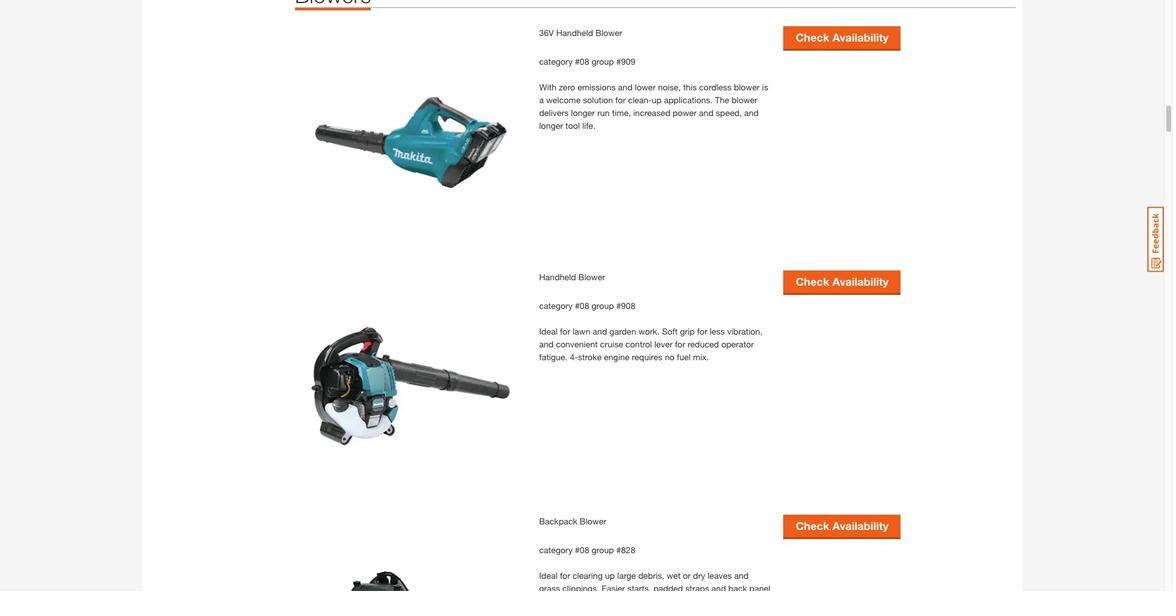 Task type: locate. For each thing, give the bounding box(es) containing it.
and up fatigue. at the left of the page
[[539, 339, 554, 349]]

lower
[[635, 82, 656, 92]]

0 vertical spatial #08
[[575, 56, 589, 66]]

blower for handheld blower
[[579, 272, 605, 282]]

1 vertical spatial handheld
[[539, 272, 576, 282]]

#08
[[575, 56, 589, 66], [575, 300, 589, 311], [575, 545, 589, 555]]

1 vertical spatial ideal
[[539, 571, 558, 581]]

1 vertical spatial availability
[[832, 275, 889, 289]]

a
[[539, 95, 544, 105]]

blower up category #08 group #828
[[580, 516, 606, 527]]

handheld blower
[[539, 272, 605, 282]]

check
[[796, 31, 829, 44], [796, 275, 829, 289], [796, 519, 829, 533]]

handheld
[[556, 27, 593, 38], [539, 272, 576, 282]]

check availability link
[[784, 26, 901, 49], [784, 271, 901, 293], [784, 515, 901, 538]]

2 vertical spatial #08
[[575, 545, 589, 555]]

1 vertical spatial #08
[[575, 300, 589, 311]]

2 vertical spatial check availability link
[[784, 515, 901, 538]]

ideal for lawn and garden work. soft grip for less vibration, and convenient cruise control lever for reduced operator fatigue. 4-stroke engine requires no fuel mix.
[[539, 326, 763, 362]]

the
[[715, 95, 729, 105]]

ideal inside ideal for lawn and garden work. soft grip for less vibration, and convenient cruise control lever for reduced operator fatigue. 4-stroke engine requires no fuel mix.
[[539, 326, 558, 337]]

up
[[652, 95, 662, 105], [605, 571, 615, 581]]

handheld right 36v
[[556, 27, 593, 38]]

or
[[683, 571, 691, 581]]

ideal for ideal for lawn and garden work. soft grip for less vibration, and convenient cruise control lever for reduced operator fatigue. 4-stroke engine requires no fuel mix.
[[539, 326, 558, 337]]

3 category from the top
[[539, 545, 573, 555]]

ideal up grass
[[539, 571, 558, 581]]

ideal inside ideal for clearing up large debris, wet or dry leaves and grass clippings. easier starts, padded straps and back pane
[[539, 571, 558, 581]]

for
[[615, 95, 626, 105], [560, 326, 570, 337], [697, 326, 707, 337], [675, 339, 685, 349], [560, 571, 570, 581]]

0 vertical spatial check
[[796, 31, 829, 44]]

clippings.
[[562, 583, 599, 591]]

0 vertical spatial category
[[539, 56, 573, 66]]

increased
[[633, 107, 670, 118]]

2 ideal from the top
[[539, 571, 558, 581]]

availability
[[832, 31, 889, 44], [832, 275, 889, 289], [832, 519, 889, 533]]

for up grass
[[560, 571, 570, 581]]

36v handheld blower link
[[539, 27, 622, 38]]

0 vertical spatial group
[[592, 56, 614, 66]]

1 check availability from the top
[[796, 31, 889, 44]]

1 vertical spatial blower
[[732, 95, 758, 105]]

and
[[618, 82, 633, 92], [699, 107, 713, 118], [744, 107, 759, 118], [593, 326, 607, 337], [539, 339, 554, 349], [734, 571, 749, 581], [712, 583, 726, 591]]

1 vertical spatial check
[[796, 275, 829, 289]]

life.
[[582, 120, 596, 131]]

time,
[[612, 107, 631, 118]]

3 check from the top
[[796, 519, 829, 533]]

1 vertical spatial blower
[[579, 272, 605, 282]]

group left #828
[[592, 545, 614, 555]]

2 vertical spatial check availability
[[796, 519, 889, 533]]

2 vertical spatial availability
[[832, 519, 889, 533]]

blower up speed,
[[732, 95, 758, 105]]

2 group from the top
[[592, 300, 614, 311]]

0 horizontal spatial up
[[605, 571, 615, 581]]

1 vertical spatial group
[[592, 300, 614, 311]]

ideal for clearing up large debris, wet or dry leaves and grass clippings. easier starts, padded straps and back pane
[[539, 571, 770, 591]]

for up reduced
[[697, 326, 707, 337]]

mix.
[[693, 352, 709, 362]]

vibration,
[[727, 326, 763, 337]]

lawn
[[573, 326, 590, 337]]

and right speed,
[[744, 107, 759, 118]]

grip
[[680, 326, 695, 337]]

and down leaves on the bottom of the page
[[712, 583, 726, 591]]

blower up "category #08 group #908"
[[579, 272, 605, 282]]

category up with
[[539, 56, 573, 66]]

category
[[539, 56, 573, 66], [539, 300, 573, 311], [539, 545, 573, 555]]

2 category from the top
[[539, 300, 573, 311]]

group left #908 at bottom right
[[592, 300, 614, 311]]

2 vertical spatial group
[[592, 545, 614, 555]]

0 vertical spatial ideal
[[539, 326, 558, 337]]

blower
[[734, 82, 760, 92], [732, 95, 758, 105]]

solution
[[583, 95, 613, 105]]

category for category #08 group #828
[[539, 545, 573, 555]]

longer down delivers
[[539, 120, 563, 131]]

for inside with zero emissions and lower noise, this cordless blower is a welcome solution for clean-up applications.  the blower delivers longer run time, increased power and speed, and longer tool life.
[[615, 95, 626, 105]]

category down backpack
[[539, 545, 573, 555]]

power
[[673, 107, 697, 118]]

check availability
[[796, 31, 889, 44], [796, 275, 889, 289], [796, 519, 889, 533]]

#908
[[616, 300, 635, 311]]

2 #08 from the top
[[575, 300, 589, 311]]

engine
[[604, 352, 630, 362]]

backpack blower
[[539, 516, 606, 527]]

1 vertical spatial check availability
[[796, 275, 889, 289]]

2 vertical spatial category
[[539, 545, 573, 555]]

1 vertical spatial check availability link
[[784, 271, 901, 293]]

1 horizontal spatial longer
[[571, 107, 595, 118]]

#909
[[616, 56, 635, 66]]

3 availability from the top
[[832, 519, 889, 533]]

0 vertical spatial handheld
[[556, 27, 593, 38]]

ideal
[[539, 326, 558, 337], [539, 571, 558, 581]]

1 availability from the top
[[832, 31, 889, 44]]

group left #909
[[592, 56, 614, 66]]

blower up #909
[[596, 27, 622, 38]]

1 #08 from the top
[[575, 56, 589, 66]]

blower
[[596, 27, 622, 38], [579, 272, 605, 282], [580, 516, 606, 527]]

delivers
[[539, 107, 569, 118]]

and up back
[[734, 571, 749, 581]]

2 check availability from the top
[[796, 275, 889, 289]]

0 vertical spatial up
[[652, 95, 662, 105]]

0 vertical spatial check availability link
[[784, 26, 901, 49]]

applications.
[[664, 95, 713, 105]]

clearing
[[573, 571, 603, 581]]

operator
[[721, 339, 754, 349]]

blower left is
[[734, 82, 760, 92]]

feedback link image
[[1147, 207, 1164, 273]]

#08 up clearing
[[575, 545, 589, 555]]

fatigue.
[[539, 352, 568, 362]]

0 vertical spatial longer
[[571, 107, 595, 118]]

category down handheld blower
[[539, 300, 573, 311]]

welcome
[[546, 95, 581, 105]]

group
[[592, 56, 614, 66], [592, 300, 614, 311], [592, 545, 614, 555]]

for up fuel
[[675, 339, 685, 349]]

3 group from the top
[[592, 545, 614, 555]]

for up time,
[[615, 95, 626, 105]]

0 vertical spatial check availability
[[796, 31, 889, 44]]

longer up life.
[[571, 107, 595, 118]]

1 horizontal spatial up
[[652, 95, 662, 105]]

#08 down 36v handheld blower link
[[575, 56, 589, 66]]

ideal up fatigue. at the left of the page
[[539, 326, 558, 337]]

up inside ideal for clearing up large debris, wet or dry leaves and grass clippings. easier starts, padded straps and back pane
[[605, 571, 615, 581]]

1 vertical spatial longer
[[539, 120, 563, 131]]

garden
[[610, 326, 636, 337]]

3 #08 from the top
[[575, 545, 589, 555]]

2 vertical spatial blower
[[580, 516, 606, 527]]

lever
[[654, 339, 673, 349]]

1 category from the top
[[539, 56, 573, 66]]

0 vertical spatial availability
[[832, 31, 889, 44]]

1 vertical spatial up
[[605, 571, 615, 581]]

1 vertical spatial category
[[539, 300, 573, 311]]

up up 'increased' on the top of page
[[652, 95, 662, 105]]

#08 up the lawn
[[575, 300, 589, 311]]

longer
[[571, 107, 595, 118], [539, 120, 563, 131]]

this
[[683, 82, 697, 92]]

up up easier
[[605, 571, 615, 581]]

2 vertical spatial check
[[796, 519, 829, 533]]

1 group from the top
[[592, 56, 614, 66]]

handheld up "category #08 group #908"
[[539, 272, 576, 282]]

1 ideal from the top
[[539, 326, 558, 337]]



Task type: describe. For each thing, give the bounding box(es) containing it.
group for #908
[[592, 300, 614, 311]]

category for category #08 group #909
[[539, 56, 573, 66]]

easier
[[602, 583, 625, 591]]

with zero emissions and lower noise, this cordless blower is a welcome solution for clean-up applications.  the blower delivers longer run time, increased power and speed, and longer tool life.
[[539, 82, 768, 131]]

wet
[[667, 571, 681, 581]]

is
[[762, 82, 768, 92]]

36v
[[539, 27, 554, 38]]

and right power
[[699, 107, 713, 118]]

large
[[617, 571, 636, 581]]

grass
[[539, 583, 560, 591]]

convenient
[[556, 339, 598, 349]]

requires
[[632, 352, 662, 362]]

group for #828
[[592, 545, 614, 555]]

debris,
[[638, 571, 664, 581]]

cruise
[[600, 339, 623, 349]]

and up clean-
[[618, 82, 633, 92]]

2 availability from the top
[[832, 275, 889, 289]]

0 vertical spatial blower
[[596, 27, 622, 38]]

clean-
[[628, 95, 652, 105]]

category #08 group #828
[[539, 545, 635, 555]]

zero
[[559, 82, 575, 92]]

leaves
[[708, 571, 732, 581]]

handheld blower image
[[295, 271, 527, 503]]

for inside ideal for clearing up large debris, wet or dry leaves and grass clippings. easier starts, padded straps and back pane
[[560, 571, 570, 581]]

speed,
[[716, 107, 742, 118]]

2 check from the top
[[796, 275, 829, 289]]

ideal for ideal for clearing up large debris, wet or dry leaves and grass clippings. easier starts, padded straps and back pane
[[539, 571, 558, 581]]

1 check from the top
[[796, 31, 829, 44]]

run
[[597, 107, 610, 118]]

cordless
[[699, 82, 732, 92]]

starts,
[[627, 583, 651, 591]]

#08 for clearing
[[575, 545, 589, 555]]

#08 for lawn
[[575, 300, 589, 311]]

backpack blower link
[[539, 516, 606, 527]]

soft
[[662, 326, 678, 337]]

category for category #08 group #908
[[539, 300, 573, 311]]

category #08 group #908
[[539, 300, 635, 311]]

1 check availability link from the top
[[784, 26, 901, 49]]

straps
[[685, 583, 709, 591]]

back
[[728, 583, 747, 591]]

backpack
[[539, 516, 577, 527]]

and up cruise
[[593, 326, 607, 337]]

4-
[[570, 352, 578, 362]]

up inside with zero emissions and lower noise, this cordless blower is a welcome solution for clean-up applications.  the blower delivers longer run time, increased power and speed, and longer tool life.
[[652, 95, 662, 105]]

for left the lawn
[[560, 326, 570, 337]]

#08 for emissions
[[575, 56, 589, 66]]

0 horizontal spatial longer
[[539, 120, 563, 131]]

noise,
[[658, 82, 681, 92]]

blower for backpack blower
[[580, 516, 606, 527]]

no
[[665, 352, 675, 362]]

fuel
[[677, 352, 691, 362]]

3 check availability from the top
[[796, 519, 889, 533]]

control
[[626, 339, 652, 349]]

3 check availability link from the top
[[784, 515, 901, 538]]

category #08 group #909
[[539, 56, 635, 66]]

work.
[[639, 326, 660, 337]]

stroke
[[578, 352, 602, 362]]

2 check availability link from the top
[[784, 271, 901, 293]]

36v handheld blower
[[539, 27, 622, 38]]

backpack blower image
[[295, 515, 527, 591]]

emissions
[[578, 82, 616, 92]]

less
[[710, 326, 725, 337]]

dry
[[693, 571, 705, 581]]

with
[[539, 82, 556, 92]]

padded
[[654, 583, 683, 591]]

#828
[[616, 545, 635, 555]]

handheld blower link
[[539, 272, 605, 282]]

reduced
[[688, 339, 719, 349]]

36v handheld blower image
[[295, 26, 527, 258]]

group for #909
[[592, 56, 614, 66]]

0 vertical spatial blower
[[734, 82, 760, 92]]

tool
[[566, 120, 580, 131]]



Task type: vqa. For each thing, say whether or not it's contained in the screenshot.
third add to cart BUTTON from left's PICKUP FREE SHIP TO STORE
no



